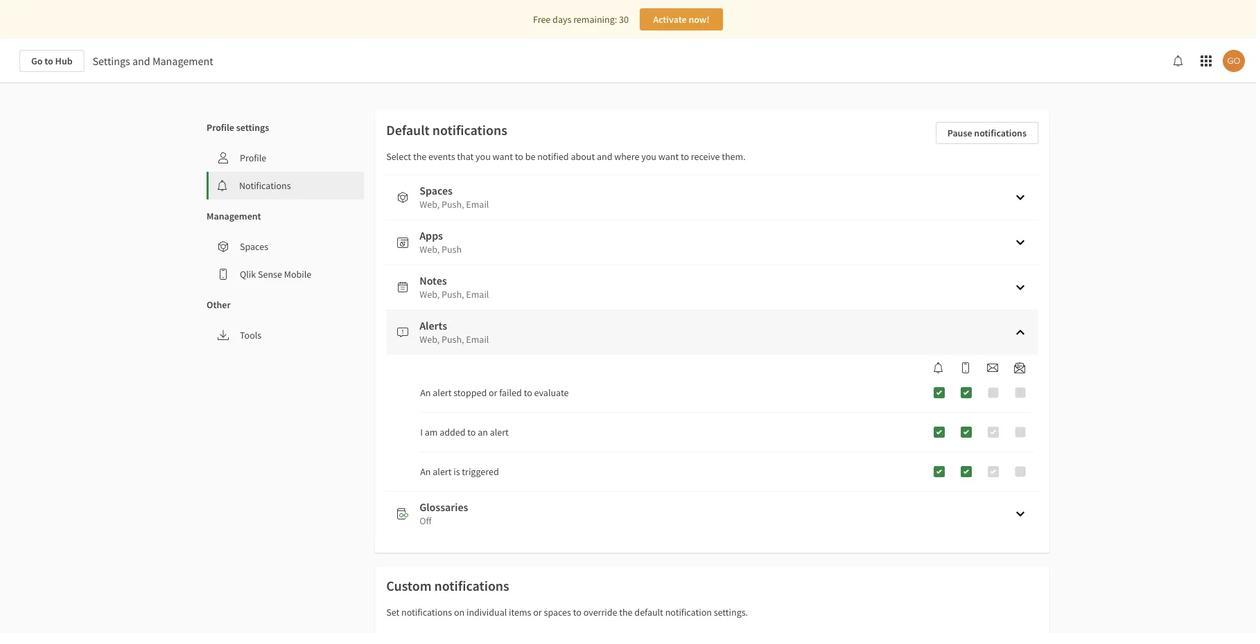 Task type: locate. For each thing, give the bounding box(es) containing it.
1 horizontal spatial want
[[659, 150, 679, 163]]

push, up apps
[[442, 198, 464, 211]]

an alert is triggered
[[420, 466, 499, 479]]

or
[[489, 387, 498, 399], [534, 607, 542, 619]]

notifications inside button
[[975, 127, 1027, 139]]

email inside spaces web, push, email
[[466, 198, 489, 211]]

web, inside spaces web, push, email
[[420, 198, 440, 211]]

0 horizontal spatial profile
[[207, 121, 234, 134]]

default
[[386, 122, 430, 139]]

other
[[207, 299, 231, 311]]

settings
[[236, 121, 269, 134]]

3 web, from the top
[[420, 289, 440, 301]]

2 an from the top
[[420, 466, 431, 479]]

alert left stopped
[[433, 387, 452, 399]]

or right the items
[[534, 607, 542, 619]]

1 vertical spatial email
[[466, 289, 489, 301]]

spaces down events on the left
[[420, 184, 453, 198]]

you right where
[[642, 150, 657, 163]]

notifications bundled in a daily email digest element
[[1009, 363, 1031, 374]]

want left receive
[[659, 150, 679, 163]]

0 vertical spatial profile
[[207, 121, 234, 134]]

0 vertical spatial and
[[132, 54, 150, 68]]

profile left settings
[[207, 121, 234, 134]]

1 horizontal spatial profile
[[240, 152, 267, 164]]

web, down 'notes'
[[420, 289, 440, 301]]

profile up the notifications
[[240, 152, 267, 164]]

notifications up on
[[435, 578, 510, 595]]

profile
[[207, 121, 234, 134], [240, 152, 267, 164]]

1 email from the top
[[466, 198, 489, 211]]

web, down alerts
[[420, 334, 440, 346]]

0 horizontal spatial the
[[413, 150, 427, 163]]

want left be
[[493, 150, 513, 163]]

i am added to an alert
[[420, 427, 509, 439]]

push, inside notes web, push, email
[[442, 289, 464, 301]]

or left failed
[[489, 387, 498, 399]]

failed
[[500, 387, 522, 399]]

push,
[[442, 198, 464, 211], [442, 289, 464, 301], [442, 334, 464, 346]]

1 vertical spatial profile
[[240, 152, 267, 164]]

alert right an
[[490, 427, 509, 439]]

2 push, from the top
[[442, 289, 464, 301]]

0 vertical spatial the
[[413, 150, 427, 163]]

0 vertical spatial management
[[153, 54, 213, 68]]

sense
[[258, 268, 282, 281]]

email for notes
[[466, 289, 489, 301]]

an up i
[[420, 387, 431, 399]]

the left default
[[620, 607, 633, 619]]

notifications down custom
[[402, 607, 452, 619]]

to right go
[[45, 55, 53, 67]]

am
[[425, 427, 438, 439]]

the
[[413, 150, 427, 163], [620, 607, 633, 619]]

push, down 'notes'
[[442, 289, 464, 301]]

2 web, from the top
[[420, 243, 440, 256]]

web, down apps
[[420, 243, 440, 256]]

you right that on the left
[[476, 150, 491, 163]]

0 vertical spatial an
[[420, 387, 431, 399]]

web, for apps
[[420, 243, 440, 256]]

email for spaces
[[466, 198, 489, 211]]

3 push, from the top
[[442, 334, 464, 346]]

push, down alerts
[[442, 334, 464, 346]]

to right failed
[[524, 387, 532, 399]]

email inside notes web, push, email
[[466, 289, 489, 301]]

set
[[386, 607, 400, 619]]

2 vertical spatial alert
[[433, 466, 452, 479]]

spaces inside spaces web, push, email
[[420, 184, 453, 198]]

receive
[[691, 150, 720, 163]]

select
[[386, 150, 411, 163]]

spaces up qlik
[[240, 241, 268, 253]]

1 horizontal spatial you
[[642, 150, 657, 163]]

1 horizontal spatial spaces
[[420, 184, 453, 198]]

0 horizontal spatial you
[[476, 150, 491, 163]]

and
[[132, 54, 150, 68], [597, 150, 613, 163]]

web, inside apps web, push
[[420, 243, 440, 256]]

notifications sent to your email element
[[982, 363, 1004, 374]]

0 horizontal spatial spaces
[[240, 241, 268, 253]]

tools link
[[207, 322, 364, 350]]

web, inside notes web, push, email
[[420, 289, 440, 301]]

be
[[525, 150, 536, 163]]

notifications when using qlik sense in a browser element
[[928, 363, 950, 374]]

email up alerts web, push, email
[[466, 289, 489, 301]]

them.
[[722, 150, 746, 163]]

the right "select"
[[413, 150, 427, 163]]

web,
[[420, 198, 440, 211], [420, 243, 440, 256], [420, 289, 440, 301], [420, 334, 440, 346]]

2 email from the top
[[466, 289, 489, 301]]

qlik
[[240, 268, 256, 281]]

4 web, from the top
[[420, 334, 440, 346]]

1 push, from the top
[[442, 198, 464, 211]]

notifications sent to your email image
[[988, 363, 999, 374]]

apps
[[420, 229, 443, 243]]

web, up apps
[[420, 198, 440, 211]]

2 vertical spatial email
[[466, 334, 489, 346]]

want
[[493, 150, 513, 163], [659, 150, 679, 163]]

qlik sense mobile
[[240, 268, 312, 281]]

where
[[615, 150, 640, 163]]

notified
[[538, 150, 569, 163]]

1 vertical spatial or
[[534, 607, 542, 619]]

notifications up that on the left
[[433, 122, 508, 139]]

alert
[[433, 387, 452, 399], [490, 427, 509, 439], [433, 466, 452, 479]]

tools
[[240, 329, 262, 342]]

0 vertical spatial email
[[466, 198, 489, 211]]

go to hub link
[[19, 50, 84, 72]]

1 horizontal spatial the
[[620, 607, 633, 619]]

that
[[457, 150, 474, 163]]

web, inside alerts web, push, email
[[420, 334, 440, 346]]

profile settings
[[207, 121, 269, 134]]

and right about
[[597, 150, 613, 163]]

notifications link
[[209, 172, 364, 200]]

1 vertical spatial alert
[[490, 427, 509, 439]]

0 vertical spatial push,
[[442, 198, 464, 211]]

email
[[466, 198, 489, 211], [466, 289, 489, 301], [466, 334, 489, 346]]

an
[[420, 387, 431, 399], [420, 466, 431, 479]]

1 vertical spatial push,
[[442, 289, 464, 301]]

1 vertical spatial spaces
[[240, 241, 268, 253]]

custom
[[386, 578, 432, 595]]

3 email from the top
[[466, 334, 489, 346]]

push, inside spaces web, push, email
[[442, 198, 464, 211]]

settings
[[93, 54, 130, 68]]

2 vertical spatial push,
[[442, 334, 464, 346]]

1 vertical spatial and
[[597, 150, 613, 163]]

and right settings
[[132, 54, 150, 68]]

hub
[[55, 55, 73, 67]]

events
[[429, 150, 455, 163]]

email for alerts
[[466, 334, 489, 346]]

email inside alerts web, push, email
[[466, 334, 489, 346]]

notifications right pause
[[975, 127, 1027, 139]]

custom notifications
[[386, 578, 510, 595]]

management
[[153, 54, 213, 68], [207, 210, 261, 223]]

spaces
[[420, 184, 453, 198], [240, 241, 268, 253]]

0 horizontal spatial want
[[493, 150, 513, 163]]

1 an from the top
[[420, 387, 431, 399]]

email down that on the left
[[466, 198, 489, 211]]

an left "is"
[[420, 466, 431, 479]]

you
[[476, 150, 491, 163], [642, 150, 657, 163]]

to
[[45, 55, 53, 67], [515, 150, 524, 163], [681, 150, 689, 163], [524, 387, 532, 399], [468, 427, 476, 439], [573, 607, 582, 619]]

1 vertical spatial an
[[420, 466, 431, 479]]

notification
[[666, 607, 712, 619]]

now!
[[689, 13, 710, 26]]

push, inside alerts web, push, email
[[442, 334, 464, 346]]

activate now! link
[[640, 8, 723, 31]]

0 vertical spatial or
[[489, 387, 498, 399]]

0 vertical spatial spaces
[[420, 184, 453, 198]]

stopped
[[454, 387, 487, 399]]

notes
[[420, 274, 447, 288]]

default
[[635, 607, 664, 619]]

added
[[440, 427, 466, 439]]

mobile
[[284, 268, 312, 281]]

1 web, from the top
[[420, 198, 440, 211]]

notifications when using qlik sense in a browser image
[[933, 363, 945, 374]]

to left receive
[[681, 150, 689, 163]]

notifications
[[433, 122, 508, 139], [975, 127, 1027, 139], [435, 578, 510, 595], [402, 607, 452, 619]]

notifications for set
[[402, 607, 452, 619]]

go
[[31, 55, 43, 67]]

email up stopped
[[466, 334, 489, 346]]

alert left "is"
[[433, 466, 452, 479]]

1 horizontal spatial or
[[534, 607, 542, 619]]

0 vertical spatial alert
[[433, 387, 452, 399]]

settings and management
[[93, 54, 213, 68]]

set notifications on individual items or spaces to override the default notification settings.
[[386, 607, 748, 619]]



Task type: describe. For each thing, give the bounding box(es) containing it.
push, for spaces
[[442, 198, 464, 211]]

about
[[571, 150, 595, 163]]

days
[[553, 13, 572, 26]]

push notifications in qlik sense mobile element
[[955, 363, 977, 374]]

alerts
[[420, 319, 447, 333]]

notifications bundled in a daily email digest image
[[1015, 363, 1026, 374]]

profile for profile settings
[[207, 121, 234, 134]]

qlik sense mobile link
[[207, 261, 364, 289]]

settings.
[[714, 607, 748, 619]]

pause notifications button
[[936, 122, 1039, 144]]

gary orlando image
[[1223, 50, 1246, 72]]

web, for spaces
[[420, 198, 440, 211]]

spaces web, push, email
[[420, 184, 489, 211]]

notes web, push, email
[[420, 274, 489, 301]]

an for an alert is triggered
[[420, 466, 431, 479]]

spaces link
[[207, 233, 364, 261]]

2 you from the left
[[642, 150, 657, 163]]

push, for notes
[[442, 289, 464, 301]]

glossaries off
[[420, 501, 468, 528]]

to right spaces
[[573, 607, 582, 619]]

push, for alerts
[[442, 334, 464, 346]]

pause notifications
[[948, 127, 1027, 139]]

notifications for default
[[433, 122, 508, 139]]

glossaries
[[420, 501, 468, 515]]

an alert stopped or failed to evaluate
[[420, 387, 569, 399]]

i
[[420, 427, 423, 439]]

push
[[442, 243, 462, 256]]

spaces
[[544, 607, 571, 619]]

spaces for spaces web, push, email
[[420, 184, 453, 198]]

notifications for pause
[[975, 127, 1027, 139]]

alerts web, push, email
[[420, 319, 489, 346]]

an
[[478, 427, 488, 439]]

off
[[420, 515, 432, 528]]

items
[[509, 607, 532, 619]]

to left be
[[515, 150, 524, 163]]

default notifications
[[386, 122, 508, 139]]

free days remaining: 30
[[533, 13, 629, 26]]

pause
[[948, 127, 973, 139]]

is
[[454, 466, 460, 479]]

remaining:
[[574, 13, 617, 26]]

override
[[584, 607, 618, 619]]

alert for an alert stopped or failed to evaluate
[[433, 387, 452, 399]]

1 vertical spatial the
[[620, 607, 633, 619]]

to left an
[[468, 427, 476, 439]]

1 horizontal spatial and
[[597, 150, 613, 163]]

1 want from the left
[[493, 150, 513, 163]]

an for an alert stopped or failed to evaluate
[[420, 387, 431, 399]]

select the events that you want to be notified about and where you want to receive them.
[[386, 150, 746, 163]]

activate
[[653, 13, 687, 26]]

1 vertical spatial management
[[207, 210, 261, 223]]

web, for alerts
[[420, 334, 440, 346]]

on
[[454, 607, 465, 619]]

individual
[[467, 607, 507, 619]]

alert for an alert is triggered
[[433, 466, 452, 479]]

apps web, push
[[420, 229, 462, 256]]

triggered
[[462, 466, 499, 479]]

notifications for custom
[[435, 578, 510, 595]]

0 horizontal spatial and
[[132, 54, 150, 68]]

web, for notes
[[420, 289, 440, 301]]

2 want from the left
[[659, 150, 679, 163]]

0 horizontal spatial or
[[489, 387, 498, 399]]

evaluate
[[534, 387, 569, 399]]

profile for profile
[[240, 152, 267, 164]]

30
[[619, 13, 629, 26]]

go to hub
[[31, 55, 73, 67]]

profile link
[[207, 144, 364, 172]]

1 you from the left
[[476, 150, 491, 163]]

activate now!
[[653, 13, 710, 26]]

notifications
[[239, 180, 291, 192]]

spaces for spaces
[[240, 241, 268, 253]]

push notifications in qlik sense mobile image
[[961, 363, 972, 374]]

free
[[533, 13, 551, 26]]



Task type: vqa. For each thing, say whether or not it's contained in the screenshot.
How do I create a visualization?'s HOW
no



